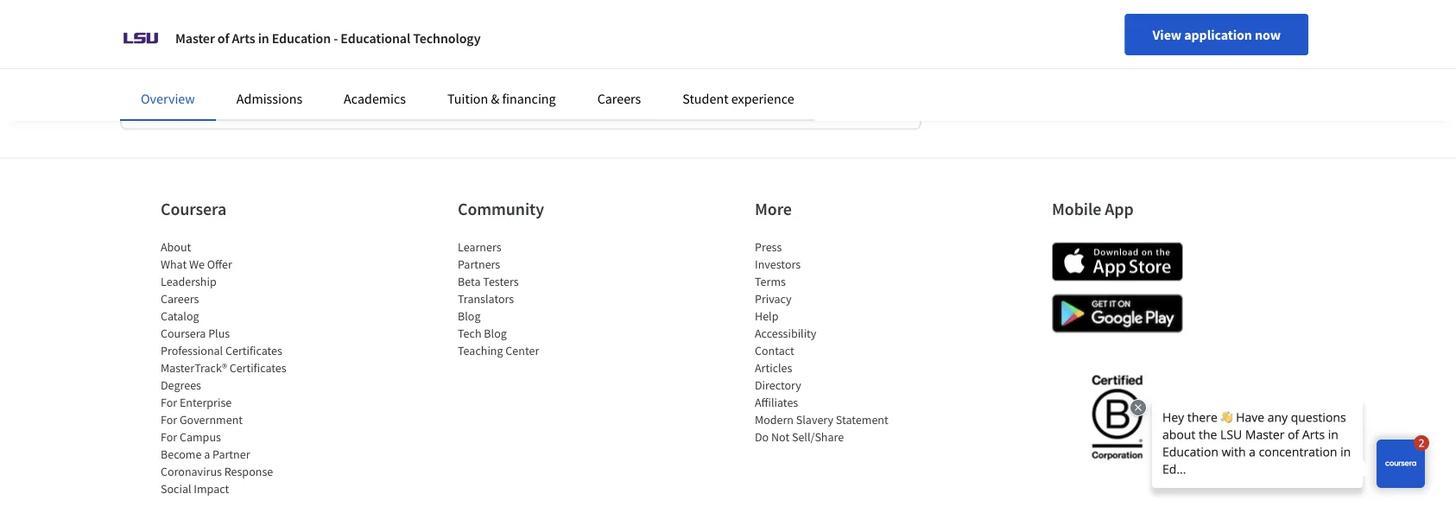 Task type: vqa. For each thing, say whether or not it's contained in the screenshot.
middle list
yes



Task type: locate. For each thing, give the bounding box(es) containing it.
blog
[[458, 308, 481, 324], [484, 326, 507, 341]]

help link
[[755, 308, 779, 324]]

2 coursera from the top
[[161, 326, 206, 341]]

1 list from the left
[[161, 238, 308, 498]]

experience
[[732, 90, 794, 107]]

more
[[755, 198, 792, 220]]

coronavirus
[[161, 464, 222, 479]]

for down degrees
[[161, 395, 177, 410]]

for up for campus link
[[161, 412, 177, 428]]

2 horizontal spatial list
[[755, 238, 902, 446]]

admissions
[[237, 90, 302, 107]]

mobile app
[[1052, 198, 1134, 220]]

sell/share
[[792, 429, 844, 445]]

list containing learners
[[458, 238, 605, 359]]

1 vertical spatial coursera
[[161, 326, 206, 341]]

directory link
[[755, 377, 802, 393]]

0 horizontal spatial list
[[161, 238, 308, 498]]

mastertrack®
[[161, 360, 227, 376]]

coursera down catalog link
[[161, 326, 206, 341]]

0 vertical spatial coursera
[[161, 198, 227, 220]]

master of arts in education - educational technology
[[175, 29, 481, 47]]

enterprise
[[180, 395, 232, 410]]

certificates up mastertrack® certificates link
[[225, 343, 282, 358]]

1 vertical spatial careers
[[161, 291, 199, 307]]

0 vertical spatial careers link
[[598, 90, 641, 107]]

careers link left student at top
[[598, 90, 641, 107]]

1 for from the top
[[161, 395, 177, 410]]

coronavirus response link
[[161, 464, 273, 479]]

investors link
[[755, 257, 801, 272]]

blog up tech
[[458, 308, 481, 324]]

directory
[[755, 377, 802, 393]]

about link
[[161, 239, 191, 255]]

0 horizontal spatial careers
[[161, 291, 199, 307]]

0 horizontal spatial blog
[[458, 308, 481, 324]]

list containing about
[[161, 238, 308, 498]]

certificates
[[225, 343, 282, 358], [229, 360, 286, 376]]

financing
[[502, 90, 556, 107]]

student experience
[[683, 90, 794, 107]]

coursera plus link
[[161, 326, 230, 341]]

articles
[[755, 360, 793, 376]]

download on the app store image
[[1052, 243, 1184, 282]]

offer
[[207, 257, 232, 272]]

press
[[755, 239, 782, 255]]

academics link
[[344, 90, 406, 107]]

1 vertical spatial for
[[161, 412, 177, 428]]

2 list from the left
[[458, 238, 605, 359]]

careers link
[[598, 90, 641, 107], [161, 291, 199, 307]]

mobile
[[1052, 198, 1102, 220]]

get it on google play image
[[1052, 295, 1184, 333]]

careers left student at top
[[598, 90, 641, 107]]

list
[[161, 238, 308, 498], [458, 238, 605, 359], [755, 238, 902, 446]]

terms
[[755, 274, 786, 289]]

0 horizontal spatial careers link
[[161, 291, 199, 307]]

careers link up catalog link
[[161, 291, 199, 307]]

overview
[[141, 90, 195, 107]]

&
[[491, 90, 500, 107]]

3 list from the left
[[755, 238, 902, 446]]

impact
[[194, 481, 229, 497]]

translators link
[[458, 291, 514, 307]]

careers up catalog link
[[161, 291, 199, 307]]

view application now button
[[1125, 14, 1309, 55]]

-
[[334, 29, 338, 47]]

community
[[458, 198, 544, 220]]

1 horizontal spatial list
[[458, 238, 605, 359]]

we
[[189, 257, 205, 272]]

3 for from the top
[[161, 429, 177, 445]]

1 horizontal spatial blog
[[484, 326, 507, 341]]

list containing press
[[755, 238, 902, 446]]

campus
[[180, 429, 221, 445]]

for government link
[[161, 412, 243, 428]]

privacy link
[[755, 291, 792, 307]]

app
[[1105, 198, 1134, 220]]

technology
[[413, 29, 481, 47]]

coursera up about
[[161, 198, 227, 220]]

for up become
[[161, 429, 177, 445]]

student
[[683, 90, 729, 107]]

tech
[[458, 326, 482, 341]]

educational
[[341, 29, 411, 47]]

louisiana state university logo image
[[120, 17, 162, 59]]

view application now
[[1153, 26, 1281, 43]]

0 vertical spatial for
[[161, 395, 177, 410]]

1 vertical spatial careers link
[[161, 291, 199, 307]]

coursera
[[161, 198, 227, 220], [161, 326, 206, 341]]

certificates down professional certificates link
[[229, 360, 286, 376]]

tech blog link
[[458, 326, 507, 341]]

modern
[[755, 412, 794, 428]]

careers
[[598, 90, 641, 107], [161, 291, 199, 307]]

do not sell/share link
[[755, 429, 844, 445]]

2 vertical spatial for
[[161, 429, 177, 445]]

education
[[272, 29, 331, 47]]

learners link
[[458, 239, 502, 255]]

academics
[[344, 90, 406, 107]]

coursera inside about what we offer leadership careers catalog coursera plus professional certificates mastertrack® certificates degrees for enterprise for government for campus become a partner coronavirus response social impact
[[161, 326, 206, 341]]

1 horizontal spatial careers
[[598, 90, 641, 107]]

list for coursera
[[161, 238, 308, 498]]

for
[[161, 395, 177, 410], [161, 412, 177, 428], [161, 429, 177, 445]]

blog up teaching center link
[[484, 326, 507, 341]]

statement
[[836, 412, 889, 428]]

1 vertical spatial blog
[[484, 326, 507, 341]]

0 vertical spatial blog
[[458, 308, 481, 324]]

what
[[161, 257, 187, 272]]

help
[[755, 308, 779, 324]]



Task type: describe. For each thing, give the bounding box(es) containing it.
contact link
[[755, 343, 795, 358]]

now
[[1255, 26, 1281, 43]]

become
[[161, 447, 202, 462]]

slavery
[[796, 412, 834, 428]]

beta testers link
[[458, 274, 519, 289]]

articles link
[[755, 360, 793, 376]]

leadership
[[161, 274, 217, 289]]

of
[[218, 29, 229, 47]]

professional
[[161, 343, 223, 358]]

overview link
[[141, 90, 195, 107]]

catalog link
[[161, 308, 199, 324]]

catalog
[[161, 308, 199, 324]]

admissions link
[[237, 90, 302, 107]]

beta
[[458, 274, 481, 289]]

degrees
[[161, 377, 201, 393]]

partner
[[213, 447, 250, 462]]

mastertrack® certificates link
[[161, 360, 286, 376]]

list for more
[[755, 238, 902, 446]]

tuition & financing
[[448, 90, 556, 107]]

teaching
[[458, 343, 503, 358]]

1 coursera from the top
[[161, 198, 227, 220]]

teaching center link
[[458, 343, 539, 358]]

press investors terms privacy help accessibility contact articles directory affiliates modern slavery statement do not sell/share
[[755, 239, 889, 445]]

tuition & financing link
[[448, 90, 556, 107]]

contact
[[755, 343, 795, 358]]

1 horizontal spatial careers link
[[598, 90, 641, 107]]

translators
[[458, 291, 514, 307]]

affiliates link
[[755, 395, 798, 410]]

press link
[[755, 239, 782, 255]]

investors
[[755, 257, 801, 272]]

view
[[1153, 26, 1182, 43]]

list for community
[[458, 238, 605, 359]]

accessibility link
[[755, 326, 817, 341]]

do
[[755, 429, 769, 445]]

a
[[204, 447, 210, 462]]

professional certificates link
[[161, 343, 282, 358]]

about what we offer leadership careers catalog coursera plus professional certificates mastertrack® certificates degrees for enterprise for government for campus become a partner coronavirus response social impact
[[161, 239, 286, 497]]

0 vertical spatial careers
[[598, 90, 641, 107]]

0 vertical spatial certificates
[[225, 343, 282, 358]]

careers link inside list
[[161, 291, 199, 307]]

plus
[[208, 326, 230, 341]]

tuition
[[448, 90, 488, 107]]

leadership link
[[161, 274, 217, 289]]

in
[[258, 29, 269, 47]]

master
[[175, 29, 215, 47]]

center
[[506, 343, 539, 358]]

learners partners beta testers translators blog tech blog teaching center
[[458, 239, 539, 358]]

careers inside about what we offer leadership careers catalog coursera plus professional certificates mastertrack® certificates degrees for enterprise for government for campus become a partner coronavirus response social impact
[[161, 291, 199, 307]]

application
[[1185, 26, 1253, 43]]

what we offer link
[[161, 257, 232, 272]]

blog link
[[458, 308, 481, 324]]

social impact link
[[161, 481, 229, 497]]

response
[[224, 464, 273, 479]]

degrees link
[[161, 377, 201, 393]]

about
[[161, 239, 191, 255]]

privacy
[[755, 291, 792, 307]]

learners
[[458, 239, 502, 255]]

2 for from the top
[[161, 412, 177, 428]]

1 vertical spatial certificates
[[229, 360, 286, 376]]

terms link
[[755, 274, 786, 289]]

affiliates
[[755, 395, 798, 410]]

student experience link
[[683, 90, 794, 107]]

for enterprise link
[[161, 395, 232, 410]]

modern slavery statement link
[[755, 412, 889, 428]]

accessibility
[[755, 326, 817, 341]]

testers
[[483, 274, 519, 289]]

government
[[180, 412, 243, 428]]

become a partner link
[[161, 447, 250, 462]]

logo of certified b corporation image
[[1082, 365, 1153, 469]]

partners link
[[458, 257, 500, 272]]



